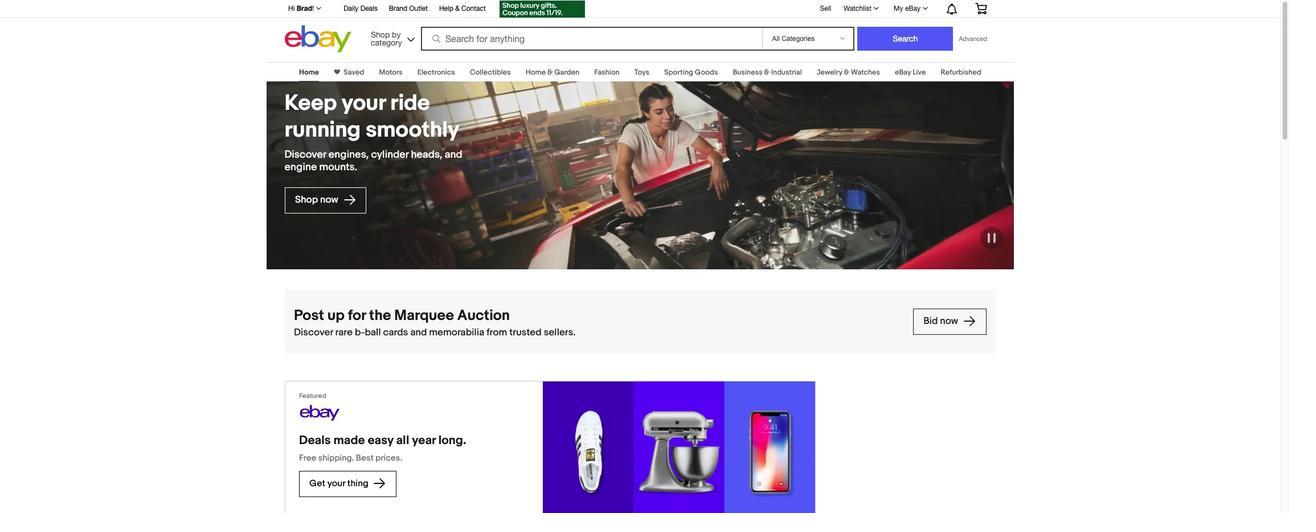 Task type: locate. For each thing, give the bounding box(es) containing it.
cards
[[383, 327, 408, 338]]

discover inside keep your ride running smoothly discover engines, cylinder heads, and engine mounts.
[[285, 148, 326, 161]]

0 horizontal spatial home
[[299, 68, 319, 77]]

& for garden
[[547, 68, 553, 77]]

1 vertical spatial and
[[410, 327, 427, 338]]

and down marquee
[[410, 327, 427, 338]]

your for ride
[[342, 90, 386, 117]]

sellers.
[[544, 327, 576, 338]]

sell
[[820, 4, 831, 12]]

collectibles
[[470, 68, 511, 77]]

0 horizontal spatial and
[[410, 327, 427, 338]]

and
[[445, 148, 463, 161], [410, 327, 427, 338]]

my
[[894, 5, 903, 13]]

Search for anything text field
[[423, 28, 760, 50]]

0 vertical spatial and
[[445, 148, 463, 161]]

0 vertical spatial discover
[[285, 148, 326, 161]]

and inside post up for the marquee auction discover rare b-ball cards and memorabilia from trusted sellers.
[[410, 327, 427, 338]]

shop now
[[295, 194, 341, 206]]

daily deals
[[344, 5, 377, 13]]

shop inside keep your ride running smoothly main content
[[295, 194, 318, 206]]

now down mounts.
[[320, 194, 338, 206]]

1 vertical spatial your
[[327, 479, 345, 489]]

shop by category banner
[[282, 0, 996, 55]]

now
[[320, 194, 338, 206], [940, 316, 958, 327]]

your inside keep your ride running smoothly discover engines, cylinder heads, and engine mounts.
[[342, 90, 386, 117]]

saved link
[[340, 68, 364, 77]]

your down saved
[[342, 90, 386, 117]]

deals inside deals made easy all year long. free shipping. best prices.
[[299, 433, 331, 448]]

!
[[312, 5, 314, 13]]

running
[[285, 117, 361, 143]]

& left 'garden'
[[547, 68, 553, 77]]

refurbished link
[[941, 68, 981, 77]]

shop inside the shop by category
[[371, 30, 390, 39]]

1 horizontal spatial and
[[445, 148, 463, 161]]

business
[[733, 68, 763, 77]]

your
[[342, 90, 386, 117], [327, 479, 345, 489]]

0 vertical spatial now
[[320, 194, 338, 206]]

1 vertical spatial discover
[[294, 327, 333, 338]]

0 vertical spatial shop
[[371, 30, 390, 39]]

home left 'garden'
[[526, 68, 546, 77]]

daily
[[344, 5, 358, 13]]

heads,
[[411, 148, 443, 161]]

and inside keep your ride running smoothly discover engines, cylinder heads, and engine mounts.
[[445, 148, 463, 161]]

ebay inside account navigation
[[905, 5, 920, 13]]

now for bid
[[940, 316, 958, 327]]

0 vertical spatial ebay
[[905, 5, 920, 13]]

year
[[412, 433, 436, 448]]

help
[[439, 5, 453, 13]]

None submit
[[858, 27, 953, 51]]

& inside account navigation
[[455, 5, 460, 13]]

hi
[[288, 5, 295, 13]]

1 horizontal spatial deals
[[360, 5, 377, 13]]

easy
[[368, 433, 393, 448]]

sell link
[[815, 4, 836, 12]]

discover inside post up for the marquee auction discover rare b-ball cards and memorabilia from trusted sellers.
[[294, 327, 333, 338]]

shop by category
[[371, 30, 402, 47]]

hi brad !
[[288, 4, 314, 13]]

from
[[487, 327, 507, 338]]

shop for shop by category
[[371, 30, 390, 39]]

now right bid
[[940, 316, 958, 327]]

shop for shop now
[[295, 194, 318, 206]]

sporting goods link
[[664, 68, 718, 77]]

my ebay link
[[888, 2, 933, 15]]

1 horizontal spatial shop
[[371, 30, 390, 39]]

ebay inside keep your ride running smoothly main content
[[895, 68, 911, 77]]

jewelry
[[817, 68, 842, 77]]

1 vertical spatial ebay
[[895, 68, 911, 77]]

1 vertical spatial now
[[940, 316, 958, 327]]

sporting
[[664, 68, 693, 77]]

bid
[[923, 316, 938, 327]]

home for home & garden
[[526, 68, 546, 77]]

1 vertical spatial shop
[[295, 194, 318, 206]]

shop by category button
[[366, 25, 417, 50]]

up
[[327, 307, 345, 325]]

shop
[[371, 30, 390, 39], [295, 194, 318, 206]]

& right jewelry
[[844, 68, 849, 77]]

discover up engine at top
[[285, 148, 326, 161]]

& right business
[[764, 68, 770, 77]]

now for shop
[[320, 194, 338, 206]]

shop left by
[[371, 30, 390, 39]]

home up keep
[[299, 68, 319, 77]]

0 horizontal spatial deals
[[299, 433, 331, 448]]

deals
[[360, 5, 377, 13], [299, 433, 331, 448]]

post up for the marquee auction discover rare b-ball cards and memorabilia from trusted sellers.
[[294, 307, 576, 338]]

1 vertical spatial deals
[[299, 433, 331, 448]]

garden
[[554, 68, 579, 77]]

none submit inside shop by category banner
[[858, 27, 953, 51]]

0 horizontal spatial now
[[320, 194, 338, 206]]

watchlist
[[844, 5, 872, 13]]

ebay right my
[[905, 5, 920, 13]]

discover
[[285, 148, 326, 161], [294, 327, 333, 338]]

1 horizontal spatial home
[[526, 68, 546, 77]]

your right get
[[327, 479, 345, 489]]

now inside 'link'
[[940, 316, 958, 327]]

discover down post
[[294, 327, 333, 338]]

deals right daily
[[360, 5, 377, 13]]

get the coupon image
[[499, 1, 585, 18]]

business & industrial link
[[733, 68, 802, 77]]

ebay live
[[895, 68, 926, 77]]

motors link
[[379, 68, 403, 77]]

1 horizontal spatial now
[[940, 316, 958, 327]]

0 vertical spatial your
[[342, 90, 386, 117]]

0 vertical spatial deals
[[360, 5, 377, 13]]

0 horizontal spatial shop
[[295, 194, 318, 206]]

deals up free
[[299, 433, 331, 448]]

ball
[[365, 327, 381, 338]]

and right heads,
[[445, 148, 463, 161]]

&
[[455, 5, 460, 13], [547, 68, 553, 77], [764, 68, 770, 77], [844, 68, 849, 77]]

& right help
[[455, 5, 460, 13]]

ebay
[[905, 5, 920, 13], [895, 68, 911, 77]]

1 home from the left
[[299, 68, 319, 77]]

collectibles link
[[470, 68, 511, 77]]

home
[[299, 68, 319, 77], [526, 68, 546, 77]]

shop down engine at top
[[295, 194, 318, 206]]

2 home from the left
[[526, 68, 546, 77]]

my ebay
[[894, 5, 920, 13]]

business & industrial
[[733, 68, 802, 77]]

ebay left live
[[895, 68, 911, 77]]

smoothly
[[366, 117, 460, 143]]



Task type: vqa. For each thing, say whether or not it's contained in the screenshot.
All Collectible Card Games Link
no



Task type: describe. For each thing, give the bounding box(es) containing it.
brand outlet link
[[389, 3, 428, 15]]

mounts.
[[320, 161, 358, 174]]

ride
[[391, 90, 430, 117]]

electronics
[[417, 68, 455, 77]]

keep your ride running smoothly main content
[[0, 55, 1280, 513]]

b-
[[355, 327, 365, 338]]

your for thing
[[327, 479, 345, 489]]

home & garden
[[526, 68, 579, 77]]

keep
[[285, 90, 337, 117]]

jewelry & watches link
[[817, 68, 880, 77]]

cylinder
[[371, 148, 409, 161]]

prices.
[[375, 453, 402, 464]]

daily deals link
[[344, 3, 377, 15]]

& for industrial
[[764, 68, 770, 77]]

& for watches
[[844, 68, 849, 77]]

help & contact
[[439, 5, 486, 13]]

deals inside the daily deals link
[[360, 5, 377, 13]]

marquee
[[394, 307, 454, 325]]

home & garden link
[[526, 68, 579, 77]]

engines,
[[329, 148, 369, 161]]

for
[[348, 307, 366, 325]]

thing
[[347, 479, 368, 489]]

deals made easy all year long. free shipping. best prices.
[[299, 433, 466, 464]]

contact
[[461, 5, 486, 13]]

memorabilia
[[429, 327, 484, 338]]

account navigation
[[282, 0, 996, 19]]

your shopping cart image
[[975, 3, 988, 14]]

outlet
[[409, 5, 428, 13]]

featured
[[299, 392, 326, 400]]

industrial
[[771, 68, 802, 77]]

rare
[[335, 327, 353, 338]]

shipping.
[[318, 453, 354, 464]]

electronics link
[[417, 68, 455, 77]]

live
[[913, 68, 926, 77]]

engine
[[285, 161, 317, 174]]

goods
[[695, 68, 718, 77]]

advanced
[[959, 35, 987, 42]]

brand
[[389, 5, 407, 13]]

saved
[[343, 68, 364, 77]]

fashion link
[[594, 68, 620, 77]]

get your thing
[[309, 479, 371, 489]]

keep your ride running smoothly discover engines, cylinder heads, and engine mounts.
[[285, 90, 463, 174]]

jewelry & watches
[[817, 68, 880, 77]]

toys link
[[634, 68, 649, 77]]

watches
[[851, 68, 880, 77]]

& for contact
[[455, 5, 460, 13]]

home for home
[[299, 68, 319, 77]]

help & contact link
[[439, 3, 486, 15]]

brand outlet
[[389, 5, 428, 13]]

advanced link
[[953, 27, 993, 50]]

sporting goods
[[664, 68, 718, 77]]

best
[[356, 453, 374, 464]]

all
[[396, 433, 409, 448]]

bid now
[[923, 316, 960, 327]]

made
[[333, 433, 365, 448]]

refurbished
[[941, 68, 981, 77]]

post
[[294, 307, 324, 325]]

post up for the marquee auction link
[[294, 307, 904, 326]]

brad
[[297, 4, 312, 13]]

watchlist link
[[837, 2, 884, 15]]

motors
[[379, 68, 403, 77]]

free
[[299, 453, 316, 464]]

long.
[[439, 433, 466, 448]]

by
[[392, 30, 401, 39]]

ebay live link
[[895, 68, 926, 77]]

fashion
[[594, 68, 620, 77]]

bid now link
[[913, 309, 987, 335]]

trusted
[[509, 327, 542, 338]]

toys
[[634, 68, 649, 77]]

category
[[371, 38, 402, 47]]

get
[[309, 479, 325, 489]]

auction
[[457, 307, 510, 325]]



